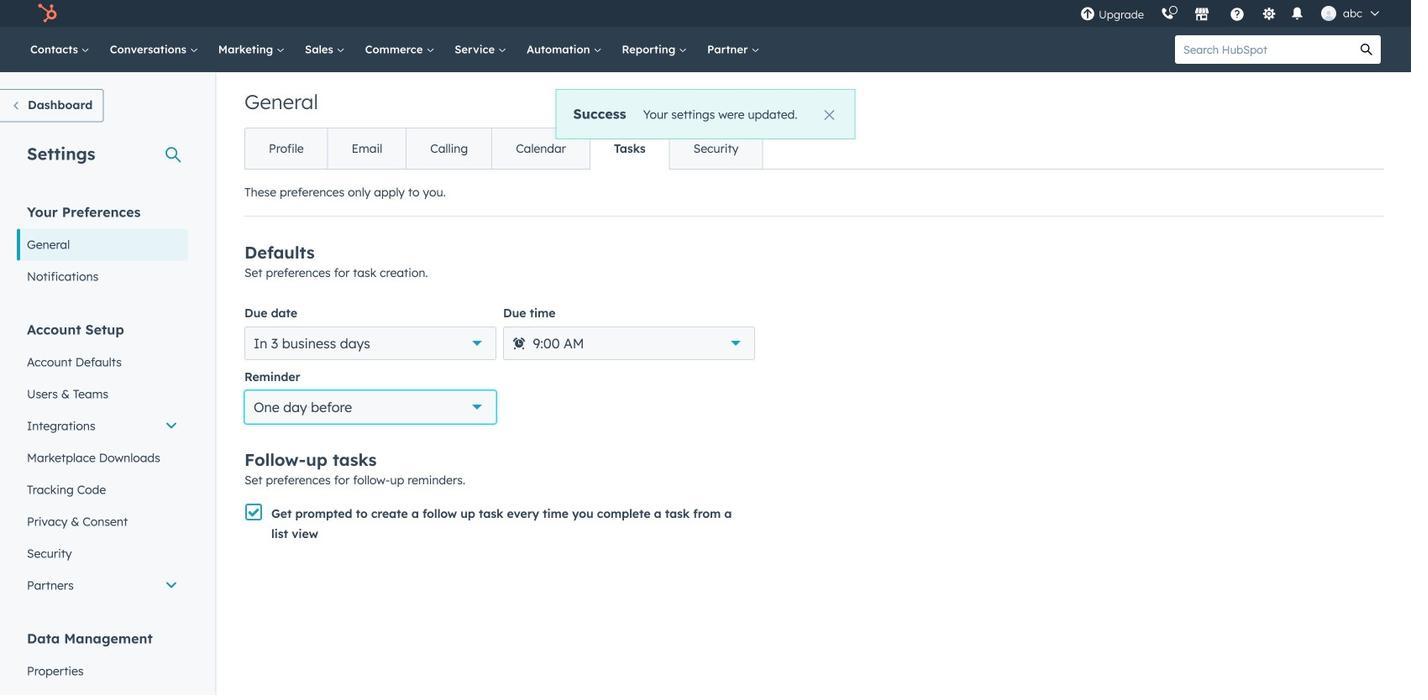 Task type: vqa. For each thing, say whether or not it's contained in the screenshot.
the Data Management element
yes



Task type: locate. For each thing, give the bounding box(es) containing it.
Search HubSpot search field
[[1175, 35, 1352, 64]]

data management element
[[17, 629, 188, 695]]

account setup element
[[17, 320, 188, 602]]

garebear orlando image
[[1321, 6, 1336, 21]]

navigation
[[244, 128, 763, 170]]

alert
[[556, 89, 855, 139]]

your preferences element
[[17, 203, 188, 293]]

menu
[[1072, 0, 1391, 27]]

marketplaces image
[[1194, 8, 1209, 23]]



Task type: describe. For each thing, give the bounding box(es) containing it.
close image
[[824, 110, 834, 120]]



